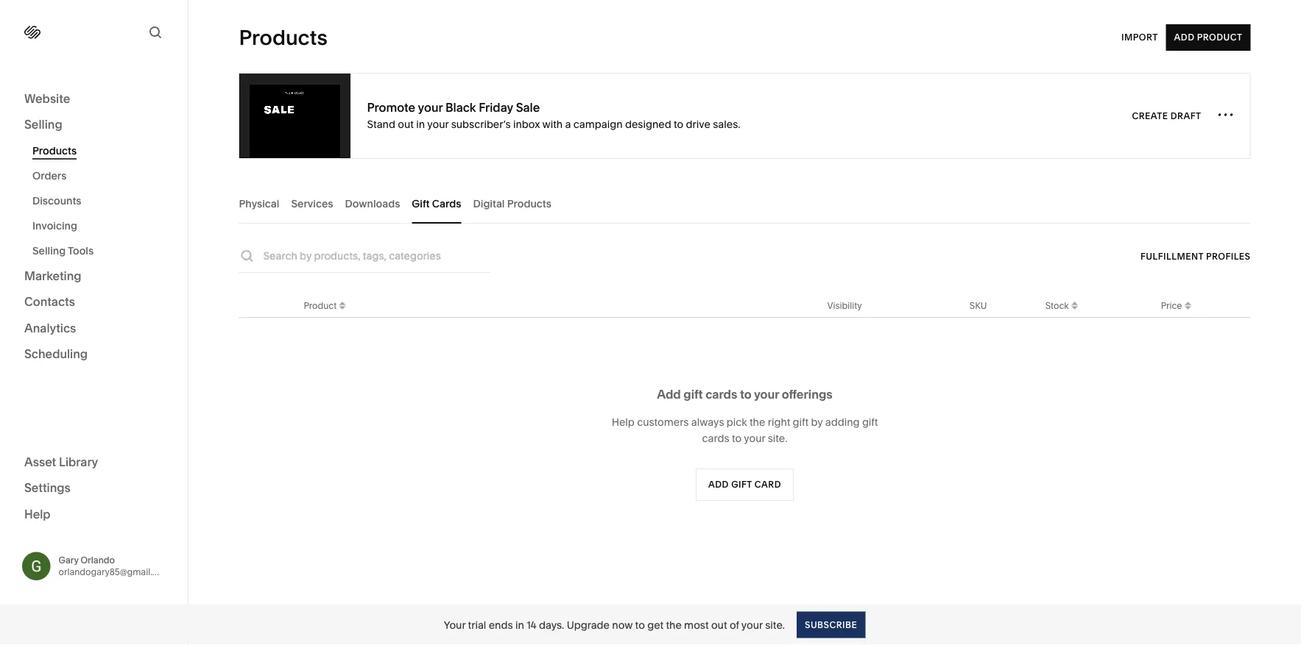 Task type: describe. For each thing, give the bounding box(es) containing it.
gary
[[59, 555, 79, 566]]

stand
[[367, 118, 395, 130]]

services
[[291, 197, 333, 210]]

designed
[[625, 118, 671, 130]]

most
[[684, 619, 709, 632]]

by
[[811, 416, 823, 429]]

your trial ends in 14 days. upgrade now to get the most out of your site.
[[444, 619, 785, 632]]

sales.
[[713, 118, 740, 130]]

selling tools
[[32, 245, 94, 257]]

in inside promote your black friday sale stand out in your subscriber's inbox with a campaign designed to drive sales.
[[416, 118, 425, 130]]

orlandogary85@gmail.com
[[59, 567, 171, 578]]

selling for selling tools
[[32, 245, 66, 257]]

now
[[612, 619, 633, 632]]

drive
[[686, 118, 710, 130]]

website
[[24, 91, 70, 106]]

offerings
[[782, 387, 833, 402]]

promote your black friday sale stand out in your subscriber's inbox with a campaign designed to drive sales.
[[367, 101, 740, 130]]

visibility
[[827, 300, 862, 311]]

products inside button
[[507, 197, 551, 210]]

library
[[59, 455, 98, 469]]

asset
[[24, 455, 56, 469]]

with
[[542, 118, 563, 130]]

1 vertical spatial in
[[515, 619, 524, 632]]

price
[[1161, 300, 1182, 311]]

your down the black on the left of the page
[[427, 118, 449, 130]]

create
[[1132, 110, 1168, 121]]

orlando
[[81, 555, 115, 566]]

discounts link
[[32, 189, 172, 214]]

gift right adding
[[862, 416, 878, 429]]

downloads
[[345, 197, 400, 210]]

asset library
[[24, 455, 98, 469]]

physical button
[[239, 183, 279, 224]]

campaign
[[573, 118, 623, 130]]

settings link
[[24, 480, 163, 498]]

profiles
[[1206, 251, 1251, 262]]

your up right
[[754, 387, 779, 402]]

help for help
[[24, 507, 51, 522]]

Search by products, tags, categories field
[[263, 248, 490, 264]]

gift
[[412, 197, 430, 210]]

services button
[[291, 183, 333, 224]]

scheduling
[[24, 347, 88, 362]]

contacts
[[24, 295, 75, 309]]

gift cards button
[[412, 183, 461, 224]]

gift up the always
[[684, 387, 703, 402]]

fulfillment profiles button
[[1141, 243, 1251, 270]]

create draft
[[1132, 110, 1201, 121]]

products link
[[32, 138, 172, 163]]

analytics
[[24, 321, 76, 335]]

discounts
[[32, 195, 81, 207]]

pick
[[727, 416, 747, 429]]

days.
[[539, 619, 564, 632]]

1 vertical spatial product
[[304, 300, 337, 311]]

to inside help customers always pick the right gift by adding gift cards to your site.
[[732, 433, 742, 445]]

subscribe button
[[797, 612, 865, 639]]

stock
[[1045, 300, 1069, 311]]

your inside help customers always pick the right gift by adding gift cards to your site.
[[744, 433, 765, 445]]

marketing link
[[24, 268, 163, 285]]

downloads button
[[345, 183, 400, 224]]

a
[[565, 118, 571, 130]]

subscriber's
[[451, 118, 511, 130]]

fulfillment
[[1141, 251, 1204, 262]]

cards
[[432, 197, 461, 210]]

1 vertical spatial site.
[[765, 619, 785, 632]]

product inside button
[[1197, 32, 1243, 43]]

contacts link
[[24, 294, 163, 311]]

gift cards
[[412, 197, 461, 210]]

add for add product
[[1174, 32, 1195, 43]]

digital products
[[473, 197, 551, 210]]

add gift cards to your offerings
[[657, 387, 833, 402]]

ends
[[489, 619, 513, 632]]

to left the get on the bottom
[[635, 619, 645, 632]]

0 horizontal spatial the
[[666, 619, 682, 632]]

digital products button
[[473, 183, 551, 224]]

orders
[[32, 170, 67, 182]]

orders link
[[32, 163, 172, 189]]

help link
[[24, 507, 51, 523]]

add for add gift card
[[708, 480, 729, 490]]

add product button
[[1166, 24, 1251, 51]]

your right of
[[741, 619, 763, 632]]

right
[[768, 416, 790, 429]]



Task type: vqa. For each thing, say whether or not it's contained in the screenshot.
to in Promote your Black Friday Sale Stand out in your subscriber's inbox with a campaign designed to drive sales.
yes



Task type: locate. For each thing, give the bounding box(es) containing it.
scheduling link
[[24, 346, 163, 364]]

fulfillment profiles
[[1141, 251, 1251, 262]]

0 vertical spatial add
[[1174, 32, 1195, 43]]

2 vertical spatial products
[[507, 197, 551, 210]]

adding
[[825, 416, 860, 429]]

14
[[527, 619, 536, 632]]

sku
[[970, 300, 987, 311]]

out down promote on the left of the page
[[398, 118, 414, 130]]

out inside promote your black friday sale stand out in your subscriber's inbox with a campaign designed to drive sales.
[[398, 118, 414, 130]]

2 horizontal spatial add
[[1174, 32, 1195, 43]]

help for help customers always pick the right gift by adding gift cards to your site.
[[612, 416, 635, 429]]

physical
[[239, 197, 279, 210]]

gary orlando orlandogary85@gmail.com
[[59, 555, 171, 578]]

your
[[418, 101, 443, 115], [427, 118, 449, 130], [754, 387, 779, 402], [744, 433, 765, 445], [741, 619, 763, 632]]

products
[[239, 25, 328, 50], [32, 145, 77, 157], [507, 197, 551, 210]]

website link
[[24, 91, 163, 108]]

sale
[[516, 101, 540, 115]]

add left the card
[[708, 480, 729, 490]]

0 vertical spatial out
[[398, 118, 414, 130]]

0 vertical spatial the
[[750, 416, 765, 429]]

help customers always pick the right gift by adding gift cards to your site.
[[612, 416, 878, 445]]

1 horizontal spatial in
[[515, 619, 524, 632]]

your down the pick
[[744, 433, 765, 445]]

gift
[[684, 387, 703, 402], [793, 416, 809, 429], [862, 416, 878, 429], [731, 480, 752, 490]]

add right import
[[1174, 32, 1195, 43]]

selling for selling
[[24, 117, 62, 132]]

out
[[398, 118, 414, 130], [711, 619, 727, 632]]

0 vertical spatial help
[[612, 416, 635, 429]]

always
[[691, 416, 724, 429]]

trial
[[468, 619, 486, 632]]

inbox
[[513, 118, 540, 130]]

1 vertical spatial out
[[711, 619, 727, 632]]

out left of
[[711, 619, 727, 632]]

0 vertical spatial cards
[[706, 387, 737, 402]]

add gift card
[[708, 480, 781, 490]]

to left drive
[[674, 118, 683, 130]]

tools
[[68, 245, 94, 257]]

to inside promote your black friday sale stand out in your subscriber's inbox with a campaign designed to drive sales.
[[674, 118, 683, 130]]

0 horizontal spatial product
[[304, 300, 337, 311]]

upgrade
[[567, 619, 610, 632]]

cards up the always
[[706, 387, 737, 402]]

1 vertical spatial cards
[[702, 433, 729, 445]]

1 vertical spatial add
[[657, 387, 681, 402]]

1 horizontal spatial products
[[239, 25, 328, 50]]

help left customers
[[612, 416, 635, 429]]

black
[[445, 101, 476, 115]]

add product
[[1174, 32, 1243, 43]]

help inside help customers always pick the right gift by adding gift cards to your site.
[[612, 416, 635, 429]]

add for add gift cards to your offerings
[[657, 387, 681, 402]]

invoicing
[[32, 220, 77, 232]]

selling tools link
[[32, 239, 172, 264]]

dropdown icon image
[[337, 298, 348, 310], [1069, 298, 1081, 310], [1182, 298, 1194, 310], [337, 302, 348, 314], [1069, 302, 1081, 314], [1182, 302, 1194, 314]]

0 vertical spatial selling
[[24, 117, 62, 132]]

subscribe
[[805, 620, 857, 631]]

of
[[730, 619, 739, 632]]

0 vertical spatial site.
[[768, 433, 787, 445]]

site. down right
[[768, 433, 787, 445]]

marketing
[[24, 269, 81, 283]]

2 horizontal spatial products
[[507, 197, 551, 210]]

friday
[[479, 101, 513, 115]]

asset library link
[[24, 454, 163, 472]]

card
[[755, 480, 781, 490]]

site.
[[768, 433, 787, 445], [765, 619, 785, 632]]

site. inside help customers always pick the right gift by adding gift cards to your site.
[[768, 433, 787, 445]]

in
[[416, 118, 425, 130], [515, 619, 524, 632]]

invoicing link
[[32, 214, 172, 239]]

get
[[647, 619, 663, 632]]

in right stand
[[416, 118, 425, 130]]

gift left the card
[[731, 480, 752, 490]]

promote
[[367, 101, 415, 115]]

0 vertical spatial products
[[239, 25, 328, 50]]

0 vertical spatial product
[[1197, 32, 1243, 43]]

selling
[[24, 117, 62, 132], [32, 245, 66, 257]]

product
[[1197, 32, 1243, 43], [304, 300, 337, 311]]

1 horizontal spatial out
[[711, 619, 727, 632]]

add up customers
[[657, 387, 681, 402]]

cards down the always
[[702, 433, 729, 445]]

digital
[[473, 197, 505, 210]]

the right the pick
[[750, 416, 765, 429]]

create draft button
[[1132, 103, 1201, 129]]

selling link
[[24, 117, 163, 134]]

your
[[444, 619, 466, 632]]

0 vertical spatial in
[[416, 118, 425, 130]]

in left 14
[[515, 619, 524, 632]]

1 horizontal spatial add
[[708, 480, 729, 490]]

1 vertical spatial selling
[[32, 245, 66, 257]]

0 horizontal spatial add
[[657, 387, 681, 402]]

1 vertical spatial help
[[24, 507, 51, 522]]

the inside help customers always pick the right gift by adding gift cards to your site.
[[750, 416, 765, 429]]

to
[[674, 118, 683, 130], [740, 387, 752, 402], [732, 433, 742, 445], [635, 619, 645, 632]]

1 horizontal spatial the
[[750, 416, 765, 429]]

import button
[[1121, 24, 1158, 51]]

gift left the by
[[793, 416, 809, 429]]

analytics link
[[24, 320, 163, 338]]

0 horizontal spatial in
[[416, 118, 425, 130]]

cards inside help customers always pick the right gift by adding gift cards to your site.
[[702, 433, 729, 445]]

help down the settings
[[24, 507, 51, 522]]

1 horizontal spatial product
[[1197, 32, 1243, 43]]

customers
[[637, 416, 689, 429]]

selling up marketing
[[32, 245, 66, 257]]

to up the pick
[[740, 387, 752, 402]]

help
[[612, 416, 635, 429], [24, 507, 51, 522]]

1 horizontal spatial help
[[612, 416, 635, 429]]

selling down website
[[24, 117, 62, 132]]

gift inside button
[[731, 480, 752, 490]]

settings
[[24, 481, 71, 496]]

import
[[1121, 32, 1158, 43]]

1 vertical spatial products
[[32, 145, 77, 157]]

the
[[750, 416, 765, 429], [666, 619, 682, 632]]

your left the black on the left of the page
[[418, 101, 443, 115]]

0 horizontal spatial help
[[24, 507, 51, 522]]

tab list
[[239, 183, 1251, 224]]

to down the pick
[[732, 433, 742, 445]]

add
[[1174, 32, 1195, 43], [657, 387, 681, 402], [708, 480, 729, 490]]

0 horizontal spatial products
[[32, 145, 77, 157]]

the right the get on the bottom
[[666, 619, 682, 632]]

tab list containing physical
[[239, 183, 1251, 224]]

0 horizontal spatial out
[[398, 118, 414, 130]]

2 vertical spatial add
[[708, 480, 729, 490]]

site. right of
[[765, 619, 785, 632]]

cards
[[706, 387, 737, 402], [702, 433, 729, 445]]

1 vertical spatial the
[[666, 619, 682, 632]]

draft
[[1171, 110, 1201, 121]]

add gift card button
[[696, 469, 794, 501]]



